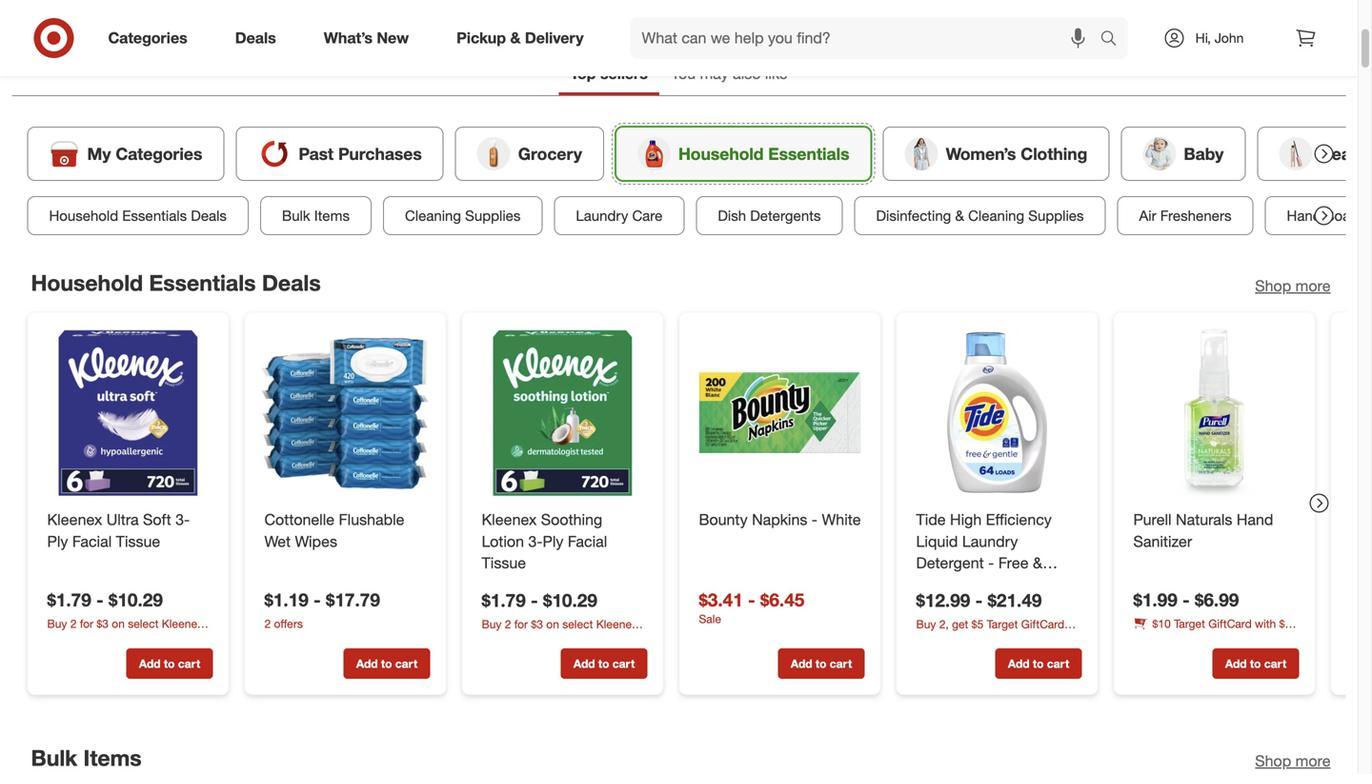 Task type: vqa. For each thing, say whether or not it's contained in the screenshot.
Free
yes



Task type: describe. For each thing, give the bounding box(es) containing it.
add to cart for purell naturals hand sanitizer
[[1225, 657, 1287, 671]]

- left "white"
[[812, 511, 818, 529]]

more for household essentials deals
[[1296, 277, 1331, 295]]

cart for kleenex ultra soft 3- ply facial tissue
[[178, 657, 200, 671]]

add to cart button for kleenex soothing lotion 3-ply facial tissue
[[561, 649, 648, 680]]

laundry care
[[576, 207, 663, 224]]

for for kleenex ultra soft 3- ply facial tissue
[[80, 617, 93, 631]]

dish
[[718, 207, 746, 224]]

supplies inside button
[[465, 207, 521, 224]]

kleenex inside kleenex ultra soft 3- ply facial tissue
[[47, 511, 102, 529]]

top sellers
[[570, 64, 648, 83]]

pickup & delivery
[[457, 29, 584, 47]]

soap
[[1325, 207, 1359, 224]]

add to cart for kleenex ultra soft 3- ply facial tissue
[[139, 657, 200, 671]]

napkins
[[752, 511, 808, 529]]

& inside button
[[955, 207, 964, 224]]

detergents
[[750, 207, 821, 224]]

cottonelle flushable wet wipes
[[264, 511, 404, 551]]

cleaning inside button
[[968, 207, 1025, 224]]

$3.41 - $6.45 sale
[[699, 590, 805, 626]]

john
[[1215, 30, 1244, 46]]

$21.49
[[988, 590, 1042, 612]]

search
[[1092, 31, 1137, 49]]

1 vertical spatial essentials
[[122, 207, 187, 224]]

tissue for kleenex soothing lotion 3-ply facial tissue
[[512, 634, 542, 648]]

care
[[632, 207, 663, 224]]

1 vertical spatial household
[[49, 207, 118, 224]]

baby
[[1184, 144, 1224, 164]]

also
[[733, 64, 761, 83]]

- down kleenex soothing lotion 3-ply facial tissue
[[531, 590, 538, 612]]

buy for kleenex ultra soft 3- ply facial tissue
[[47, 617, 67, 631]]

cart for purell naturals hand sanitizer
[[1264, 657, 1287, 671]]

shop more for bulk items
[[1255, 752, 1331, 771]]

1 vertical spatial bulk items
[[31, 745, 142, 772]]

tide high efficiency liquid laundry detergent - free & gentle
[[916, 511, 1052, 595]]

$6.99
[[1195, 590, 1239, 611]]

add to cart for cottonelle flushable wet wipes
[[356, 657, 418, 671]]

2 inside $1.19 - $17.79 2 offers
[[264, 617, 271, 631]]

top sellers link
[[559, 55, 659, 95]]

deals inside button
[[191, 207, 227, 224]]

categories link
[[92, 17, 211, 59]]

bounty napkins - white link
[[699, 509, 861, 531]]

hand inside purell naturals hand sanitizer
[[1237, 511, 1274, 529]]

0 vertical spatial categories
[[108, 29, 187, 47]]

$6.45
[[761, 590, 805, 611]]

baby button
[[1121, 127, 1246, 181]]

$17.79
[[326, 590, 380, 611]]

hand soap & button
[[1265, 196, 1372, 235]]

$12.99
[[916, 590, 970, 612]]

1 vertical spatial items
[[83, 745, 142, 772]]

purell
[[1134, 511, 1172, 529]]

new
[[377, 29, 409, 47]]

hi,
[[1196, 30, 1211, 46]]

add to cart for kleenex soothing lotion 3-ply facial tissue
[[574, 657, 635, 671]]

disinfecting & cleaning supplies
[[876, 207, 1084, 224]]

past
[[299, 144, 334, 164]]

kleenex inside kleenex soothing lotion 3-ply facial tissue
[[482, 511, 537, 529]]

what's new link
[[308, 17, 433, 59]]

bulk inside bulk items "button"
[[282, 207, 310, 224]]

household essentials deals button
[[27, 196, 249, 235]]

gentle
[[916, 576, 961, 595]]

- inside tide high efficiency liquid laundry detergent - free & gentle
[[988, 554, 994, 573]]

kleenex ultra soft 3- ply facial tissue
[[47, 511, 190, 551]]

air
[[1139, 207, 1157, 224]]

0 vertical spatial deals
[[235, 29, 276, 47]]

naturals
[[1176, 511, 1233, 529]]

add to cart button for purell naturals hand sanitizer
[[1213, 649, 1299, 680]]

add for kleenex soothing lotion 3-ply facial tissue
[[574, 657, 595, 671]]

& right pickup
[[510, 29, 521, 47]]

3- for soft
[[175, 511, 190, 529]]

hi, john
[[1196, 30, 1244, 46]]

kleenex soothing lotion 3-ply facial tissue link
[[482, 509, 644, 575]]

items inside bulk items "button"
[[314, 207, 350, 224]]

household essentials button
[[616, 127, 872, 181]]

household essentials
[[679, 144, 850, 164]]

$3 for kleenex ultra soft 3- ply facial tissue
[[97, 617, 109, 631]]

disinfecting & cleaning supplies button
[[854, 196, 1106, 235]]

buy 2 for $3 on select kleenex facial tissue on select items button for kleenex soothing lotion 3-ply facial tissue
[[482, 616, 648, 648]]

grocery button
[[455, 127, 604, 181]]

shop more for household essentials deals
[[1255, 277, 1331, 295]]

beauty button
[[1257, 127, 1372, 181]]

my categories button
[[27, 127, 224, 181]]

hand inside button
[[1287, 207, 1321, 224]]

to for bounty napkins - white
[[816, 657, 827, 671]]

0 horizontal spatial bulk
[[31, 745, 77, 772]]

wet
[[264, 533, 291, 551]]

beauty
[[1320, 144, 1372, 164]]

you may also like
[[671, 64, 788, 83]]

- inside $1.19 - $17.79 2 offers
[[314, 590, 321, 611]]

cleaning inside button
[[405, 207, 461, 224]]

buy 2 for $3 on select kleenex facial tissue on select items button for kleenex ultra soft 3- ply facial tissue
[[47, 616, 213, 648]]

- left $6.99
[[1183, 590, 1190, 611]]

$1.79 - $10.29 buy 2 for $3 on select kleenex facial tissue on select items for kleenex ultra soft 3- ply facial tissue
[[47, 590, 203, 648]]

to for kleenex ultra soft 3- ply facial tissue
[[164, 657, 175, 671]]

2 for kleenex ultra soft 3- ply facial tissue
[[70, 617, 77, 631]]

kleenex soothing lotion 3-ply facial tissue
[[482, 511, 607, 573]]

$1.19 - $17.79 2 offers
[[264, 590, 380, 631]]

wipes
[[295, 533, 337, 551]]

free
[[999, 554, 1029, 573]]

shop for bulk items
[[1255, 752, 1292, 771]]

liquid
[[916, 533, 958, 551]]

clothing
[[1021, 144, 1088, 164]]

to for tide high efficiency liquid laundry detergent - free & gentle
[[1033, 657, 1044, 671]]

kleenex ultra soft 3- ply facial tissue link
[[47, 509, 209, 553]]

flushable
[[339, 511, 404, 529]]

2 vertical spatial essentials
[[149, 270, 256, 296]]

offers
[[274, 617, 303, 631]]

detergent
[[916, 554, 984, 573]]

women's clothing button
[[883, 127, 1110, 181]]

to for cottonelle flushable wet wipes
[[381, 657, 392, 671]]

bulk items button
[[260, 196, 372, 235]]

2 vertical spatial deals
[[262, 270, 321, 296]]

$3 for kleenex soothing lotion 3-ply facial tissue
[[531, 617, 543, 632]]

cleaning supplies button
[[383, 196, 543, 235]]

cart for cottonelle flushable wet wipes
[[395, 657, 418, 671]]

air fresheners
[[1139, 207, 1232, 224]]

sale
[[699, 612, 721, 626]]

lotion
[[482, 533, 524, 551]]

$3.41
[[699, 590, 743, 611]]

$1.19
[[264, 590, 309, 611]]

to for purell naturals hand sanitizer
[[1250, 657, 1261, 671]]

- down kleenex ultra soft 3- ply facial tissue
[[96, 590, 104, 611]]

facial for kleenex soothing lotion 3-ply facial tissue
[[482, 634, 509, 648]]



Task type: locate. For each thing, give the bounding box(es) containing it.
- left the free
[[988, 554, 994, 573]]

3 2 from the left
[[505, 617, 511, 632]]

delivery
[[525, 29, 584, 47]]

categories inside button
[[116, 144, 202, 164]]

supplies down grocery button
[[465, 207, 521, 224]]

0 vertical spatial tissue
[[116, 533, 160, 551]]

0 horizontal spatial buy
[[47, 617, 67, 631]]

add to cart for bounty napkins - white
[[791, 657, 852, 671]]

0 vertical spatial shop more
[[1255, 277, 1331, 295]]

1 horizontal spatial hand
[[1287, 207, 1321, 224]]

& inside button
[[1363, 207, 1372, 224]]

1 vertical spatial categories
[[116, 144, 202, 164]]

2 buy from the left
[[482, 617, 502, 632]]

0 vertical spatial hand
[[1287, 207, 1321, 224]]

0 horizontal spatial $1.79 - $10.29 buy 2 for $3 on select kleenex facial tissue on select items
[[47, 590, 203, 648]]

bulk items inside "button"
[[282, 207, 350, 224]]

to
[[164, 657, 175, 671], [381, 657, 392, 671], [598, 657, 609, 671], [816, 657, 827, 671], [1033, 657, 1044, 671], [1250, 657, 1261, 671]]

$3
[[97, 617, 109, 631], [531, 617, 543, 632]]

categories
[[108, 29, 187, 47], [116, 144, 202, 164]]

4 add to cart button from the left
[[778, 649, 865, 680]]

1 horizontal spatial buy
[[482, 617, 502, 632]]

2 $3 from the left
[[531, 617, 543, 632]]

shop more button for household essentials deals
[[1255, 275, 1331, 297]]

cart for tide high efficiency liquid laundry detergent - free & gentle
[[1047, 657, 1069, 671]]

3 add from the left
[[574, 657, 595, 671]]

1 2 from the left
[[70, 617, 77, 631]]

1 horizontal spatial facial
[[568, 533, 607, 551]]

1 for from the left
[[80, 617, 93, 631]]

tissue for soft
[[116, 533, 160, 551]]

tissue down ultra
[[116, 533, 160, 551]]

items for kleenex ultra soft 3- ply facial tissue
[[161, 633, 189, 648]]

1 supplies from the left
[[465, 207, 521, 224]]

shop for household essentials deals
[[1255, 277, 1292, 295]]

1 add from the left
[[139, 657, 161, 671]]

1 vertical spatial tissue
[[482, 554, 526, 573]]

add for purell naturals hand sanitizer
[[1225, 657, 1247, 671]]

tissue for lotion
[[482, 554, 526, 573]]

1 horizontal spatial $1.79 - $10.29 buy 2 for $3 on select kleenex facial tissue on select items
[[482, 590, 638, 648]]

bulk
[[282, 207, 310, 224], [31, 745, 77, 772]]

cleaning down women's clothing button
[[968, 207, 1025, 224]]

for for kleenex soothing lotion 3-ply facial tissue
[[514, 617, 528, 632]]

items for kleenex soothing lotion 3-ply facial tissue
[[595, 634, 623, 648]]

1 horizontal spatial items
[[595, 634, 623, 648]]

white
[[822, 511, 861, 529]]

0 horizontal spatial buy 2 for $3 on select kleenex facial tissue on select items button
[[47, 616, 213, 648]]

ply inside kleenex ultra soft 3- ply facial tissue
[[47, 533, 68, 551]]

1 buy 2 for $3 on select kleenex facial tissue on select items button from the left
[[47, 616, 213, 648]]

deals
[[235, 29, 276, 47], [191, 207, 227, 224], [262, 270, 321, 296]]

1 ply from the left
[[47, 533, 68, 551]]

add for bounty napkins - white
[[791, 657, 812, 671]]

buy
[[47, 617, 67, 631], [482, 617, 502, 632]]

dish detergents
[[718, 207, 821, 224]]

pickup
[[457, 29, 506, 47]]

1 horizontal spatial tissue
[[512, 634, 542, 648]]

1 horizontal spatial tissue
[[482, 554, 526, 573]]

1 horizontal spatial laundry
[[962, 533, 1018, 551]]

0 horizontal spatial facial
[[47, 633, 74, 648]]

cleaning down purchases
[[405, 207, 461, 224]]

add to cart
[[139, 657, 200, 671], [356, 657, 418, 671], [574, 657, 635, 671], [791, 657, 852, 671], [1008, 657, 1069, 671], [1225, 657, 1287, 671]]

cottonelle flushable wet wipes image
[[261, 328, 430, 498], [261, 328, 430, 498]]

$10.29 down kleenex soothing lotion 3-ply facial tissue link
[[543, 590, 597, 612]]

household down my
[[49, 207, 118, 224]]

- left $6.45
[[748, 590, 756, 611]]

1 horizontal spatial facial
[[482, 634, 509, 648]]

to for kleenex soothing lotion 3-ply facial tissue
[[598, 657, 609, 671]]

laundry up the free
[[962, 533, 1018, 551]]

1 vertical spatial hand
[[1237, 511, 1274, 529]]

essentials down my categories
[[122, 207, 187, 224]]

tide high efficiency liquid laundry detergent - free & gentle image
[[912, 328, 1082, 498], [912, 328, 1082, 498]]

0 horizontal spatial facial
[[72, 533, 112, 551]]

women's clothing
[[946, 144, 1088, 164]]

0 vertical spatial 3-
[[175, 511, 190, 529]]

household up 'dish'
[[679, 144, 764, 164]]

$1.79 - $10.29 buy 2 for $3 on select kleenex facial tissue on select items for kleenex soothing lotion 3-ply facial tissue
[[482, 590, 638, 648]]

sellers
[[600, 64, 648, 83]]

0 horizontal spatial cleaning
[[405, 207, 461, 224]]

1 horizontal spatial $3
[[531, 617, 543, 632]]

5 add from the left
[[1008, 657, 1030, 671]]

1 shop more from the top
[[1255, 277, 1331, 295]]

like
[[765, 64, 788, 83]]

0 horizontal spatial ply
[[47, 533, 68, 551]]

shop more
[[1255, 277, 1331, 295], [1255, 752, 1331, 771]]

bulk items
[[282, 207, 350, 224], [31, 745, 142, 772]]

1 cart from the left
[[178, 657, 200, 671]]

2 for from the left
[[514, 617, 528, 632]]

3 to from the left
[[598, 657, 609, 671]]

& right disinfecting
[[955, 207, 964, 224]]

add to cart button for kleenex ultra soft 3- ply facial tissue
[[126, 649, 213, 680]]

4 to from the left
[[816, 657, 827, 671]]

laundry inside tide high efficiency liquid laundry detergent - free & gentle
[[962, 533, 1018, 551]]

facial for kleenex ultra soft 3- ply facial tissue
[[47, 633, 74, 648]]

2 facial from the left
[[568, 533, 607, 551]]

$1.79 down kleenex ultra soft 3- ply facial tissue
[[47, 590, 91, 611]]

2 add to cart button from the left
[[344, 649, 430, 680]]

$1.79
[[47, 590, 91, 611], [482, 590, 526, 612]]

3 add to cart button from the left
[[561, 649, 648, 680]]

$1.99
[[1134, 590, 1178, 611]]

1 $3 from the left
[[97, 617, 109, 631]]

what's
[[324, 29, 373, 47]]

2 more from the top
[[1296, 752, 1331, 771]]

$3 down kleenex soothing lotion 3-ply facial tissue
[[531, 617, 543, 632]]

add to cart for tide high efficiency liquid laundry detergent - free & gentle
[[1008, 657, 1069, 671]]

laundry left care at the top of page
[[576, 207, 628, 224]]

0 horizontal spatial $3
[[97, 617, 109, 631]]

2 shop more button from the top
[[1255, 751, 1331, 773]]

2 cleaning from the left
[[968, 207, 1025, 224]]

0 horizontal spatial hand
[[1237, 511, 1274, 529]]

$1.79 - $10.29 buy 2 for $3 on select kleenex facial tissue on select items down kleenex soothing lotion 3-ply facial tissue link
[[482, 590, 638, 648]]

2 buy 2 for $3 on select kleenex facial tissue on select items button from the left
[[482, 616, 648, 648]]

women's
[[946, 144, 1016, 164]]

$10.29 down kleenex ultra soft 3- ply facial tissue 'link'
[[109, 590, 163, 611]]

2 add from the left
[[356, 657, 378, 671]]

1 shop from the top
[[1255, 277, 1292, 295]]

2 for kleenex soothing lotion 3-ply facial tissue
[[505, 617, 511, 632]]

4 add to cart from the left
[[791, 657, 852, 671]]

laundry care button
[[554, 196, 685, 235]]

my categories
[[87, 144, 202, 164]]

essentials down "household essentials deals" button
[[149, 270, 256, 296]]

laundry
[[576, 207, 628, 224], [962, 533, 1018, 551]]

kleenex ultra soft 3-ply facial tissue image
[[43, 328, 213, 498], [43, 328, 213, 498]]

purell naturals hand sanitizer image
[[1130, 328, 1299, 498], [1130, 328, 1299, 498]]

items
[[314, 207, 350, 224], [83, 745, 142, 772]]

purell naturals hand sanitizer link
[[1134, 509, 1296, 553]]

0 horizontal spatial $10.29
[[109, 590, 163, 611]]

facial for soothing
[[568, 533, 607, 551]]

essentials
[[768, 144, 850, 164], [122, 207, 187, 224], [149, 270, 256, 296]]

$1.79 for kleenex ultra soft 3- ply facial tissue
[[47, 590, 91, 611]]

household essentials deals down my categories
[[49, 207, 227, 224]]

shop more button for bulk items
[[1255, 751, 1331, 773]]

1 to from the left
[[164, 657, 175, 671]]

1 vertical spatial household essentials deals
[[31, 270, 321, 296]]

soft
[[143, 511, 171, 529]]

may
[[700, 64, 729, 83]]

- left $21.49
[[975, 590, 983, 612]]

more for bulk items
[[1296, 752, 1331, 771]]

high
[[950, 511, 982, 529]]

$10.29 for kleenex soothing lotion 3-ply facial tissue
[[543, 590, 597, 612]]

0 horizontal spatial tissue
[[77, 633, 107, 648]]

1 horizontal spatial 2
[[264, 617, 271, 631]]

4 add from the left
[[791, 657, 812, 671]]

you
[[671, 64, 696, 83]]

grocery
[[518, 144, 582, 164]]

0 horizontal spatial 2
[[70, 617, 77, 631]]

air fresheners button
[[1117, 196, 1254, 235]]

2 vertical spatial household
[[31, 270, 143, 296]]

0 horizontal spatial 3-
[[175, 511, 190, 529]]

past purchases button
[[236, 127, 444, 181]]

my
[[87, 144, 111, 164]]

1 buy from the left
[[47, 617, 67, 631]]

1 horizontal spatial supplies
[[1029, 207, 1084, 224]]

1 vertical spatial shop more button
[[1255, 751, 1331, 773]]

fresheners
[[1160, 207, 1232, 224]]

cottonelle
[[264, 511, 335, 529]]

3-
[[175, 511, 190, 529], [528, 533, 543, 551]]

0 vertical spatial essentials
[[768, 144, 850, 164]]

$3 down kleenex ultra soft 3- ply facial tissue
[[97, 617, 109, 631]]

shop more button
[[1255, 275, 1331, 297], [1255, 751, 1331, 773]]

-
[[812, 511, 818, 529], [988, 554, 994, 573], [96, 590, 104, 611], [314, 590, 321, 611], [748, 590, 756, 611], [1183, 590, 1190, 611], [531, 590, 538, 612], [975, 590, 983, 612]]

1 vertical spatial bulk
[[31, 745, 77, 772]]

2 cart from the left
[[395, 657, 418, 671]]

add to cart button for tide high efficiency liquid laundry detergent - free & gentle
[[995, 649, 1082, 680]]

ply inside kleenex soothing lotion 3-ply facial tissue
[[543, 533, 564, 551]]

deals left what's
[[235, 29, 276, 47]]

1 vertical spatial laundry
[[962, 533, 1018, 551]]

0 vertical spatial items
[[314, 207, 350, 224]]

1 horizontal spatial cleaning
[[968, 207, 1025, 224]]

3- inside kleenex ultra soft 3- ply facial tissue
[[175, 511, 190, 529]]

0 vertical spatial more
[[1296, 277, 1331, 295]]

1 horizontal spatial 3-
[[528, 533, 543, 551]]

1 horizontal spatial bulk
[[282, 207, 310, 224]]

add for tide high efficiency liquid laundry detergent - free & gentle
[[1008, 657, 1030, 671]]

hand
[[1287, 207, 1321, 224], [1237, 511, 1274, 529]]

cottonelle flushable wet wipes link
[[264, 509, 426, 553]]

1 horizontal spatial $10.29
[[543, 590, 597, 612]]

facial inside kleenex soothing lotion 3-ply facial tissue
[[568, 533, 607, 551]]

bounty napkins - white image
[[695, 328, 865, 498], [695, 328, 865, 498]]

2 horizontal spatial 2
[[505, 617, 511, 632]]

1 horizontal spatial ply
[[543, 533, 564, 551]]

add to cart button
[[126, 649, 213, 680], [344, 649, 430, 680], [561, 649, 648, 680], [778, 649, 865, 680], [995, 649, 1082, 680], [1213, 649, 1299, 680]]

bounty
[[699, 511, 748, 529]]

deals link
[[219, 17, 300, 59]]

kleenex
[[47, 511, 102, 529], [482, 511, 537, 529], [162, 617, 203, 631], [596, 617, 638, 632]]

& inside tide high efficiency liquid laundry detergent - free & gentle
[[1033, 554, 1043, 573]]

what's new
[[324, 29, 409, 47]]

1 cleaning from the left
[[405, 207, 461, 224]]

$1.79 for kleenex soothing lotion 3-ply facial tissue
[[482, 590, 526, 612]]

cleaning supplies
[[405, 207, 521, 224]]

you may also like link
[[659, 55, 799, 95]]

purell naturals hand sanitizer
[[1134, 511, 1274, 551]]

ultra
[[106, 511, 139, 529]]

0 horizontal spatial bulk items
[[31, 745, 142, 772]]

hand soap & 
[[1287, 207, 1372, 224]]

efficiency
[[986, 511, 1052, 529]]

1 horizontal spatial items
[[314, 207, 350, 224]]

1 vertical spatial deals
[[191, 207, 227, 224]]

past purchases
[[299, 144, 422, 164]]

& right the free
[[1033, 554, 1043, 573]]

& right soap
[[1363, 207, 1372, 224]]

tissue down lotion
[[482, 554, 526, 573]]

3- for lotion
[[528, 533, 543, 551]]

0 vertical spatial household essentials deals
[[49, 207, 227, 224]]

0 horizontal spatial items
[[83, 745, 142, 772]]

household down "household essentials deals" button
[[31, 270, 143, 296]]

laundry inside button
[[576, 207, 628, 224]]

pickup & delivery link
[[440, 17, 608, 59]]

6 cart from the left
[[1264, 657, 1287, 671]]

3- right lotion
[[528, 533, 543, 551]]

0 vertical spatial bulk
[[282, 207, 310, 224]]

facial
[[72, 533, 112, 551], [568, 533, 607, 551]]

5 add to cart from the left
[[1008, 657, 1069, 671]]

5 to from the left
[[1033, 657, 1044, 671]]

facial inside kleenex ultra soft 3- ply facial tissue
[[72, 533, 112, 551]]

ply for ultra
[[47, 533, 68, 551]]

0 horizontal spatial for
[[80, 617, 93, 631]]

tissue for kleenex ultra soft 3- ply facial tissue
[[77, 633, 107, 648]]

0 vertical spatial bulk items
[[282, 207, 350, 224]]

1 vertical spatial shop
[[1255, 752, 1292, 771]]

purchases
[[338, 144, 422, 164]]

hand left soap
[[1287, 207, 1321, 224]]

top
[[570, 64, 596, 83]]

0 vertical spatial laundry
[[576, 207, 628, 224]]

kleenex soothing lotion 3-ply facial tissue image
[[478, 328, 648, 498], [478, 328, 648, 498]]

1 facial from the left
[[72, 533, 112, 551]]

add for cottonelle flushable wet wipes
[[356, 657, 378, 671]]

deals down bulk items "button"
[[262, 270, 321, 296]]

bounty napkins - white
[[699, 511, 861, 529]]

0 horizontal spatial $1.79
[[47, 590, 91, 611]]

0 horizontal spatial supplies
[[465, 207, 521, 224]]

supplies down the clothing
[[1029, 207, 1084, 224]]

1 vertical spatial shop more
[[1255, 752, 1331, 771]]

shop
[[1255, 277, 1292, 295], [1255, 752, 1292, 771]]

0 vertical spatial shop more button
[[1255, 275, 1331, 297]]

0 horizontal spatial laundry
[[576, 207, 628, 224]]

1 horizontal spatial buy 2 for $3 on select kleenex facial tissue on select items button
[[482, 616, 648, 648]]

buy for kleenex soothing lotion 3-ply facial tissue
[[482, 617, 502, 632]]

ply for soothing
[[543, 533, 564, 551]]

add for kleenex ultra soft 3- ply facial tissue
[[139, 657, 161, 671]]

2 2 from the left
[[264, 617, 271, 631]]

1 vertical spatial more
[[1296, 752, 1331, 771]]

ply
[[47, 533, 68, 551], [543, 533, 564, 551]]

3- inside kleenex soothing lotion 3-ply facial tissue
[[528, 533, 543, 551]]

add to cart button for bounty napkins - white
[[778, 649, 865, 680]]

cart for bounty napkins - white
[[830, 657, 852, 671]]

1 vertical spatial 3-
[[528, 533, 543, 551]]

2 supplies from the left
[[1029, 207, 1084, 224]]

tissue inside kleenex soothing lotion 3-ply facial tissue
[[482, 554, 526, 573]]

1 horizontal spatial $1.79
[[482, 590, 526, 612]]

hand right naturals
[[1237, 511, 1274, 529]]

1 shop more button from the top
[[1255, 275, 1331, 297]]

1 horizontal spatial for
[[514, 617, 528, 632]]

What can we help you find? suggestions appear below search field
[[630, 17, 1105, 59]]

1 add to cart button from the left
[[126, 649, 213, 680]]

2 add to cart from the left
[[356, 657, 418, 671]]

- inside $3.41 - $6.45 sale
[[748, 590, 756, 611]]

$10.29 for kleenex ultra soft 3- ply facial tissue
[[109, 590, 163, 611]]

household essentials deals down "household essentials deals" button
[[31, 270, 321, 296]]

facial down ultra
[[72, 533, 112, 551]]

$1.79 down lotion
[[482, 590, 526, 612]]

3 add to cart from the left
[[574, 657, 635, 671]]

3 cart from the left
[[613, 657, 635, 671]]

facial for ultra
[[72, 533, 112, 551]]

household essentials deals inside button
[[49, 207, 227, 224]]

2 to from the left
[[381, 657, 392, 671]]

disinfecting
[[876, 207, 951, 224]]

2 shop from the top
[[1255, 752, 1292, 771]]

4 cart from the left
[[830, 657, 852, 671]]

deals down my categories
[[191, 207, 227, 224]]

6 add to cart from the left
[[1225, 657, 1287, 671]]

$1.79 - $10.29 buy 2 for $3 on select kleenex facial tissue on select items down kleenex ultra soft 3- ply facial tissue 'link'
[[47, 590, 203, 648]]

cart for kleenex soothing lotion 3-ply facial tissue
[[613, 657, 635, 671]]

3- right soft
[[175, 511, 190, 529]]

$1.99 - $6.99
[[1134, 590, 1239, 611]]

6 add to cart button from the left
[[1213, 649, 1299, 680]]

5 cart from the left
[[1047, 657, 1069, 671]]

1 horizontal spatial bulk items
[[282, 207, 350, 224]]

cleaning
[[405, 207, 461, 224], [968, 207, 1025, 224]]

5 add to cart button from the left
[[995, 649, 1082, 680]]

0 horizontal spatial items
[[161, 633, 189, 648]]

0 vertical spatial shop
[[1255, 277, 1292, 295]]

$12.99 - $21.49
[[916, 590, 1042, 612]]

add to cart button for cottonelle flushable wet wipes
[[344, 649, 430, 680]]

essentials up detergents
[[768, 144, 850, 164]]

2 shop more from the top
[[1255, 752, 1331, 771]]

1 add to cart from the left
[[139, 657, 200, 671]]

tissue inside kleenex ultra soft 3- ply facial tissue
[[116, 533, 160, 551]]

facial down "soothing"
[[568, 533, 607, 551]]

6 to from the left
[[1250, 657, 1261, 671]]

0 horizontal spatial tissue
[[116, 533, 160, 551]]

supplies inside button
[[1029, 207, 1084, 224]]

6 add from the left
[[1225, 657, 1247, 671]]

facial
[[47, 633, 74, 648], [482, 634, 509, 648]]

1 more from the top
[[1296, 277, 1331, 295]]

0 vertical spatial household
[[679, 144, 764, 164]]

- right the $1.19
[[314, 590, 321, 611]]

2 ply from the left
[[543, 533, 564, 551]]

select
[[128, 617, 159, 631], [562, 617, 593, 632], [127, 633, 157, 648], [561, 634, 592, 648]]

tide high efficiency liquid laundry detergent - free & gentle link
[[916, 509, 1078, 595]]

tide
[[916, 511, 946, 529]]



